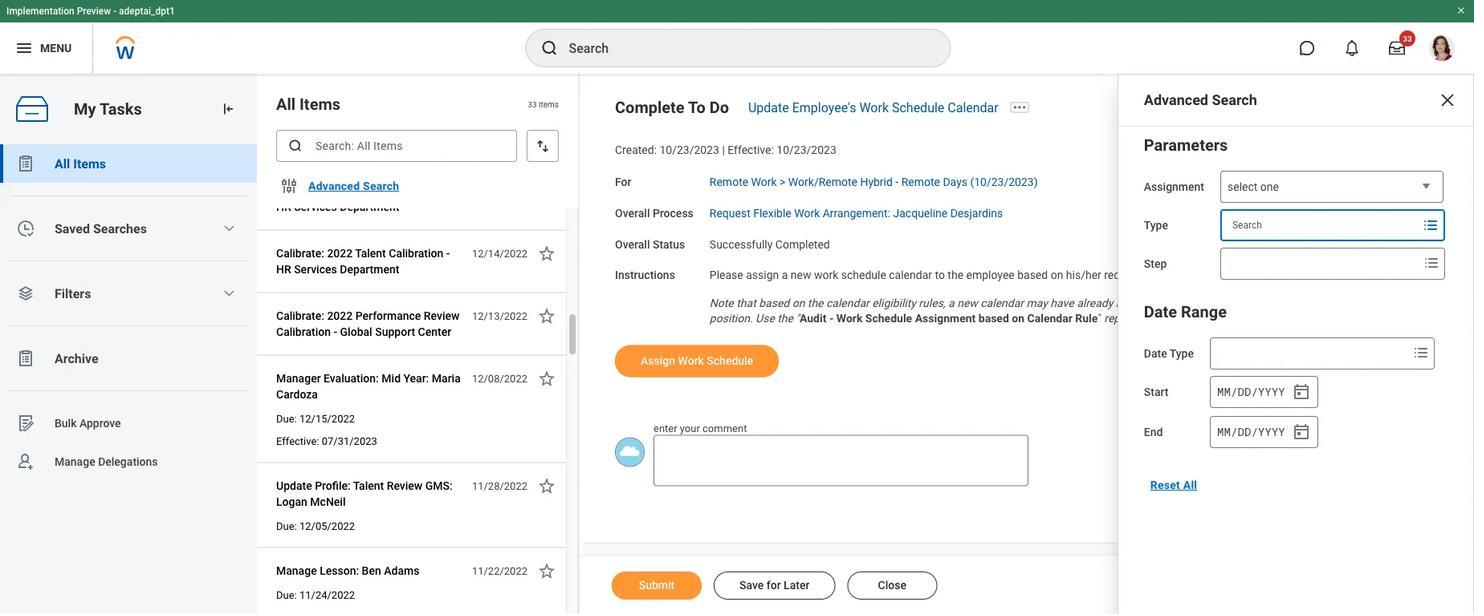 Task type: vqa. For each thing, say whether or not it's contained in the screenshot.
Awaiting
no



Task type: locate. For each thing, give the bounding box(es) containing it.
1 vertical spatial review
[[387, 480, 423, 493]]

0 vertical spatial all
[[276, 95, 296, 114]]

all right 'reset'
[[1183, 479, 1197, 492]]

0 horizontal spatial all
[[55, 156, 70, 171]]

0 vertical spatial overall
[[615, 207, 650, 220]]

yyyy down 'start' group
[[1258, 425, 1285, 440]]

1 horizontal spatial type
[[1170, 348, 1194, 361]]

search image up configure "icon"
[[287, 138, 303, 154]]

mm / dd / yyyy for end
[[1217, 425, 1285, 440]]

calendar image down 'start' group
[[1292, 423, 1311, 442]]

0 vertical spatial calibrate: 2022 talent calibration - hr services department button
[[276, 182, 463, 217]]

flexible
[[753, 207, 791, 220]]

2 department from the top
[[340, 263, 399, 277]]

1 vertical spatial due:
[[276, 521, 297, 533]]

Type field
[[1222, 211, 1419, 240]]

yyyy inside end group
[[1258, 425, 1285, 440]]

parameters button
[[1144, 136, 1228, 155]]

talent down search: all items text field in the top of the page
[[355, 185, 386, 198]]

due: for cardoza
[[276, 413, 297, 426]]

talent right profile:
[[353, 480, 384, 493]]

effective: down the due: 12/15/2022
[[276, 436, 319, 448]]

- right hybrid
[[895, 176, 899, 189]]

1 calibrate: 2022 talent calibration - hr services department button from the top
[[276, 182, 463, 217]]

dd
[[1238, 385, 1251, 400], [1238, 425, 1251, 440]]

all right clipboard image
[[55, 156, 70, 171]]

search up parameters 'button'
[[1212, 92, 1257, 109]]

1 vertical spatial yyyy
[[1258, 425, 1285, 440]]

profile logan mcneil element
[[1419, 31, 1464, 66]]

if
[[1147, 269, 1153, 282]]

calendar image for end
[[1292, 423, 1311, 442]]

1 vertical spatial date
[[1144, 348, 1167, 361]]

update up logan
[[276, 480, 312, 493]]

advanced up parameters 'button'
[[1144, 92, 1208, 109]]

eligibility
[[872, 297, 916, 310]]

mm / dd / yyyy inside end group
[[1217, 425, 1285, 440]]

completed
[[775, 238, 830, 251]]

1 vertical spatial talent
[[355, 247, 386, 261]]

0 vertical spatial dd
[[1238, 385, 1251, 400]]

evaluation:
[[324, 373, 379, 386]]

based right 'automatically'
[[1252, 297, 1283, 310]]

star image for 12/13/2022
[[537, 307, 556, 326]]

due: 12/05/2022
[[276, 521, 355, 533]]

remote work > work/remote hybrid - remote days (10/23/2023) link
[[710, 172, 1038, 189]]

calendar image inside end group
[[1292, 423, 1311, 442]]

manager evaluation: mid year: maria cardoza
[[276, 373, 461, 402]]

list
[[0, 145, 257, 482]]

items
[[299, 95, 340, 114], [73, 156, 106, 171]]

mm / dd / yyyy for start
[[1217, 385, 1285, 400]]

0 vertical spatial to
[[935, 269, 945, 282]]

1 vertical spatial effective:
[[276, 436, 319, 448]]

all
[[276, 95, 296, 114], [55, 156, 70, 171], [1183, 479, 1197, 492]]

a right assign
[[782, 269, 788, 282]]

type down . on the bottom
[[1170, 348, 1194, 361]]

my tasks element
[[0, 74, 257, 615]]

0 horizontal spatial "
[[796, 312, 800, 325]]

star image right 12/13/2022
[[537, 307, 556, 326]]

advanced inside advanced search button
[[308, 180, 360, 193]]

0 vertical spatial type
[[1144, 219, 1168, 232]]

/
[[1231, 385, 1237, 400], [1251, 385, 1258, 400], [1231, 425, 1237, 440], [1251, 425, 1258, 440]]

date down check
[[1144, 348, 1167, 361]]

work right audit
[[836, 312, 863, 325]]

items inside "item list" element
[[299, 95, 340, 114]]

star image
[[537, 307, 556, 326], [537, 370, 556, 389]]

1 overall from the top
[[615, 207, 650, 220]]

based
[[1017, 269, 1048, 282], [759, 297, 789, 310], [1252, 297, 1283, 310], [979, 312, 1009, 325]]

1 10/23/2023 from the left
[[660, 144, 719, 157]]

Search: All Items text field
[[276, 130, 517, 162]]

all items inside button
[[55, 156, 106, 171]]

1 vertical spatial search
[[363, 180, 399, 193]]

calibrate: 2022 talent calibration - hr services department up performance
[[276, 247, 450, 277]]

date range button
[[1144, 303, 1227, 322]]

1 hr from the top
[[276, 201, 291, 214]]

manage inside list
[[55, 456, 95, 469]]

all inside button
[[1183, 479, 1197, 492]]

bulk approve
[[55, 417, 121, 430]]

1 horizontal spatial items
[[299, 95, 340, 114]]

star image right 11/22/2022
[[537, 562, 556, 582]]

1 horizontal spatial to
[[1137, 312, 1147, 325]]

calendar image down date type field
[[1292, 383, 1311, 402]]

1 vertical spatial mm
[[1217, 425, 1231, 440]]

0 vertical spatial review
[[424, 310, 460, 323]]

calibrate: 2022 talent calibration - hr services department down search: all items text field in the top of the page
[[276, 185, 450, 214]]

star image for due: 12/05/2022
[[537, 477, 556, 497]]

2 star image from the top
[[537, 370, 556, 389]]

talent for 11/28/2022
[[353, 480, 384, 493]]

1 vertical spatial manage
[[276, 565, 317, 578]]

2 calibrate: 2022 talent calibration - hr services department from the top
[[276, 247, 450, 277]]

2 due: from the top
[[276, 521, 297, 533]]

0 vertical spatial calibration
[[389, 185, 443, 198]]

2022 for 12/13/2022
[[327, 310, 353, 323]]

calibrate: 2022 talent calibration - hr services department button up performance
[[276, 244, 463, 280]]

assignment
[[1144, 181, 1204, 194], [915, 312, 976, 325]]

search image inside "item list" element
[[287, 138, 303, 154]]

overall up instructions
[[615, 238, 650, 251]]

work
[[814, 269, 838, 282]]

dd inside end group
[[1238, 425, 1251, 440]]

dd for start
[[1238, 385, 1251, 400]]

remote up request
[[710, 176, 748, 189]]

calibration up the manager
[[276, 326, 331, 339]]

2 mm / dd / yyyy from the top
[[1217, 425, 1285, 440]]

calibrate: 2022 talent calibration - hr services department button down search: all items text field in the top of the page
[[276, 182, 463, 217]]

advanced right configure "icon"
[[308, 180, 360, 193]]

2 " from the left
[[1098, 312, 1101, 325]]

1 vertical spatial star image
[[537, 370, 556, 389]]

days
[[943, 176, 967, 189]]

12/08/2022
[[472, 373, 527, 385]]

a right the rules,
[[948, 297, 954, 310]]

search inside button
[[363, 180, 399, 193]]

update
[[748, 100, 789, 115], [276, 480, 312, 493]]

calendar
[[889, 269, 932, 282], [826, 297, 869, 310], [981, 297, 1024, 310]]

0 vertical spatial search image
[[540, 39, 559, 58]]

1 vertical spatial a
[[948, 297, 954, 310]]

1 horizontal spatial advanced
[[1144, 92, 1208, 109]]

department for second "calibrate: 2022 talent calibration - hr services department" button from the bottom of the "item list" element
[[340, 201, 399, 214]]

schedule for assignment
[[865, 312, 912, 325]]

33
[[528, 99, 537, 109]]

2 mm from the top
[[1217, 425, 1231, 440]]

1 horizontal spatial advanced search
[[1144, 92, 1257, 109]]

calendar up the audit - work schedule assignment based on calendar rule " report to check .
[[981, 297, 1024, 310]]

based down employee
[[979, 312, 1009, 325]]

0 vertical spatial 2022
[[327, 185, 353, 198]]

0 vertical spatial calendar image
[[1292, 383, 1311, 402]]

new up the audit - work schedule assignment based on calendar rule " report to check .
[[957, 297, 978, 310]]

0 horizontal spatial a
[[782, 269, 788, 282]]

review up center
[[424, 310, 460, 323]]

1 horizontal spatial effective:
[[728, 144, 774, 157]]

1 vertical spatial all items
[[55, 156, 106, 171]]

due: down logan
[[276, 521, 297, 533]]

yyyy up end group
[[1258, 385, 1285, 400]]

0 horizontal spatial 10/23/2023
[[660, 144, 719, 157]]

manage for manage delegations
[[55, 456, 95, 469]]

dd up end group
[[1238, 385, 1251, 400]]

1 vertical spatial hr
[[276, 263, 291, 277]]

1 yyyy from the top
[[1258, 385, 1285, 400]]

work up completed
[[794, 207, 820, 220]]

department down search: all items text field in the top of the page
[[340, 201, 399, 214]]

2 vertical spatial schedule
[[707, 355, 753, 368]]

note
[[710, 297, 734, 310]]

1 vertical spatial calendar
[[1027, 312, 1072, 325]]

1 due: from the top
[[276, 413, 297, 426]]

1 horizontal spatial search image
[[540, 39, 559, 58]]

calendar image inside 'start' group
[[1292, 383, 1311, 402]]

calibrate: 2022 talent calibration - hr services department button
[[276, 182, 463, 217], [276, 244, 463, 280]]

0 vertical spatial search
[[1212, 92, 1257, 109]]

assignment down the rules,
[[915, 312, 976, 325]]

remote work > work/remote hybrid - remote days (10/23/2023)
[[710, 176, 1038, 189]]

work right employee's
[[859, 100, 889, 115]]

assignment down parameters 'button'
[[1144, 181, 1204, 194]]

manage up due: 11/24/2022 at the bottom left of the page
[[276, 565, 317, 578]]

please assign a new work schedule calendar to the employee based on his/her request, if necessary.
[[710, 269, 1209, 282]]

overall down for
[[615, 207, 650, 220]]

1 department from the top
[[340, 201, 399, 214]]

dd inside 'start' group
[[1238, 385, 1251, 400]]

2 2022 from the top
[[327, 247, 353, 261]]

yyyy for end
[[1258, 425, 1285, 440]]

advanced search inside dialog
[[1144, 92, 1257, 109]]

calendar image for start
[[1292, 383, 1311, 402]]

0 vertical spatial all items
[[276, 95, 340, 114]]

assign
[[641, 355, 675, 368]]

1 vertical spatial update
[[276, 480, 312, 493]]

2 hr from the top
[[276, 263, 291, 277]]

update right do
[[748, 100, 789, 115]]

to up the rules,
[[935, 269, 945, 282]]

- right preview
[[113, 6, 116, 17]]

bulk approve link
[[0, 405, 257, 443]]

Step field
[[1221, 250, 1419, 279]]

2 horizontal spatial calendar
[[981, 297, 1024, 310]]

0 horizontal spatial update
[[276, 480, 312, 493]]

2022 for 12/14/2022
[[327, 247, 353, 261]]

1 calibrate: 2022 talent calibration - hr services department from the top
[[276, 185, 450, 214]]

items
[[539, 99, 559, 109]]

11/22/2022
[[472, 566, 527, 578]]

1 " from the left
[[796, 312, 800, 325]]

manage down bulk
[[55, 456, 95, 469]]

0 horizontal spatial search image
[[287, 138, 303, 154]]

on down step field
[[1286, 297, 1298, 310]]

calendar up eligibility
[[889, 269, 932, 282]]

0 horizontal spatial effective:
[[276, 436, 319, 448]]

advanced search down search: all items text field in the top of the page
[[308, 180, 399, 193]]

logan
[[276, 496, 307, 509]]

talent up performance
[[355, 247, 386, 261]]

0 horizontal spatial items
[[73, 156, 106, 171]]

lesson:
[[320, 565, 359, 578]]

overall status
[[615, 238, 685, 251]]

services up 'calibrate: 2022 performance review calibration - global support center'
[[294, 263, 337, 277]]

" down already
[[1098, 312, 1101, 325]]

the left changes at right
[[1301, 297, 1317, 310]]

select
[[1228, 181, 1258, 194]]

date
[[1144, 303, 1177, 322], [1144, 348, 1167, 361]]

0 vertical spatial update
[[748, 100, 789, 115]]

employee's
[[792, 100, 856, 115]]

adeptai_dpt1
[[119, 6, 175, 17]]

calibration
[[389, 185, 443, 198], [389, 247, 443, 261], [276, 326, 331, 339]]

1 vertical spatial 2022
[[327, 247, 353, 261]]

manage inside button
[[276, 565, 317, 578]]

1 calendar image from the top
[[1292, 383, 1311, 402]]

0 horizontal spatial search
[[363, 180, 399, 193]]

1 mm / dd / yyyy from the top
[[1217, 385, 1285, 400]]

1 horizontal spatial review
[[424, 310, 460, 323]]

0 vertical spatial schedule
[[892, 100, 944, 115]]

update for update employee's work schedule calendar
[[748, 100, 789, 115]]

1 vertical spatial calibrate:
[[276, 247, 324, 261]]

use
[[756, 312, 775, 325]]

0 vertical spatial advanced
[[1144, 92, 1208, 109]]

the right entered
[[1421, 297, 1437, 310]]

department
[[340, 201, 399, 214], [340, 263, 399, 277]]

star image right 12/14/2022
[[537, 244, 556, 264]]

2 calibrate: from the top
[[276, 247, 324, 261]]

" right use
[[796, 312, 800, 325]]

0 vertical spatial assignment
[[1144, 181, 1204, 194]]

2 yyyy from the top
[[1258, 425, 1285, 440]]

calendar up days
[[948, 100, 999, 115]]

1 star image from the top
[[537, 307, 556, 326]]

mm / dd / yyyy inside 'start' group
[[1217, 385, 1285, 400]]

work right assign
[[678, 355, 704, 368]]

2 vertical spatial calibrate:
[[276, 310, 324, 323]]

review
[[424, 310, 460, 323], [387, 480, 423, 493]]

calibrate: for 12/14/2022
[[276, 247, 324, 261]]

mm / dd / yyyy down 'start' group
[[1217, 425, 1285, 440]]

0 vertical spatial star image
[[537, 307, 556, 326]]

mm / dd / yyyy up end group
[[1217, 385, 1285, 400]]

dd down 'start' group
[[1238, 425, 1251, 440]]

1 vertical spatial mm / dd / yyyy
[[1217, 425, 1285, 440]]

all right transformation import icon in the top left of the page
[[276, 95, 296, 114]]

star image for due: 12/15/2022
[[537, 370, 556, 389]]

2022 up global
[[327, 310, 353, 323]]

type up the step
[[1144, 219, 1168, 232]]

0 vertical spatial talent
[[355, 185, 386, 198]]

1 horizontal spatial calendar
[[889, 269, 932, 282]]

talent inside update profile: talent review gms: logan mcneil
[[353, 480, 384, 493]]

review inside 'calibrate: 2022 performance review calibration - global support center'
[[424, 310, 460, 323]]

1 horizontal spatial a
[[948, 297, 954, 310]]

calendar
[[948, 100, 999, 115], [1027, 312, 1072, 325]]

center
[[418, 326, 451, 339]]

0 horizontal spatial type
[[1144, 219, 1168, 232]]

assignment inside parameters 'group'
[[1144, 181, 1204, 194]]

prompts image
[[1421, 216, 1440, 235], [1422, 254, 1441, 273], [1411, 344, 1431, 363]]

new left work
[[791, 269, 811, 282]]

11/24/2022
[[299, 590, 355, 602]]

0 horizontal spatial new
[[791, 269, 811, 282]]

calibrate: 2022 talent calibration - hr services department
[[276, 185, 450, 214], [276, 247, 450, 277]]

2 date from the top
[[1144, 348, 1167, 361]]

review inside update profile: talent review gms: logan mcneil
[[387, 480, 423, 493]]

list containing all items
[[0, 145, 257, 482]]

0 horizontal spatial advanced
[[308, 180, 360, 193]]

one
[[1260, 181, 1279, 194]]

0 horizontal spatial remote
[[710, 176, 748, 189]]

process
[[653, 207, 694, 220]]

0 vertical spatial yyyy
[[1258, 385, 1285, 400]]

your
[[680, 423, 700, 435]]

schedule inside button
[[707, 355, 753, 368]]

calibrate: inside 'calibrate: 2022 performance review calibration - global support center'
[[276, 310, 324, 323]]

yyyy inside 'start' group
[[1258, 385, 1285, 400]]

search image inside implementation preview -   adeptai_dpt1 banner
[[540, 39, 559, 58]]

0 vertical spatial mm
[[1217, 385, 1231, 400]]

3 2022 from the top
[[327, 310, 353, 323]]

prompts image for type
[[1421, 216, 1440, 235]]

all inside "item list" element
[[276, 95, 296, 114]]

1 mm from the top
[[1217, 385, 1231, 400]]

10/23/2023 left | at the left of the page
[[660, 144, 719, 157]]

mm / dd / yyyy
[[1217, 385, 1285, 400], [1217, 425, 1285, 440]]

search inside dialog
[[1212, 92, 1257, 109]]

profile:
[[315, 480, 351, 493]]

on right entered
[[1406, 297, 1418, 310]]

department up performance
[[340, 263, 399, 277]]

delegations
[[98, 456, 158, 469]]

calendar down schedule
[[826, 297, 869, 310]]

1 vertical spatial prompts image
[[1422, 254, 1441, 273]]

10/23/2023 up work/remote
[[777, 144, 836, 157]]

1 dd from the top
[[1238, 385, 1251, 400]]

1 horizontal spatial manage
[[276, 565, 317, 578]]

0 horizontal spatial calendar
[[948, 100, 999, 115]]

to down been
[[1137, 312, 1147, 325]]

0 vertical spatial calibrate:
[[276, 185, 324, 198]]

services down configure "icon"
[[294, 201, 337, 214]]

mm inside end group
[[1217, 425, 1231, 440]]

1 vertical spatial calibrate: 2022 talent calibration - hr services department button
[[276, 244, 463, 280]]

update inside update profile: talent review gms: logan mcneil
[[276, 480, 312, 493]]

maria
[[432, 373, 461, 386]]

services
[[294, 201, 337, 214], [294, 263, 337, 277]]

item list element
[[257, 74, 580, 615]]

review left gms: on the bottom left of the page
[[387, 480, 423, 493]]

2 dd from the top
[[1238, 425, 1251, 440]]

advanced inside advanced search dialog
[[1144, 92, 1208, 109]]

1 horizontal spatial "
[[1098, 312, 1101, 325]]

update employee's work schedule calendar
[[748, 100, 999, 115]]

- inside 'calibrate: 2022 performance review calibration - global support center'
[[334, 326, 337, 339]]

mm up end group
[[1217, 385, 1231, 400]]

1 vertical spatial department
[[340, 263, 399, 277]]

2 vertical spatial talent
[[353, 480, 384, 493]]

1 vertical spatial dd
[[1238, 425, 1251, 440]]

year:
[[403, 373, 429, 386]]

comment
[[703, 423, 747, 435]]

2 calendar image from the top
[[1292, 423, 1311, 442]]

work/remote
[[788, 176, 857, 189]]

1 horizontal spatial all items
[[276, 95, 340, 114]]

1 vertical spatial calendar image
[[1292, 423, 1311, 442]]

update employee's work schedule calendar link
[[748, 100, 999, 115]]

1 vertical spatial services
[[294, 263, 337, 277]]

automatically
[[1182, 297, 1250, 310]]

effective: right | at the left of the page
[[728, 144, 774, 157]]

date left . on the bottom
[[1144, 303, 1177, 322]]

0 horizontal spatial assignment
[[915, 312, 976, 325]]

prompts image inside date range group
[[1411, 344, 1431, 363]]

star image right 11/28/2022
[[537, 477, 556, 497]]

0 vertical spatial mm / dd / yyyy
[[1217, 385, 1285, 400]]

2 overall from the top
[[615, 238, 650, 251]]

rename image
[[16, 414, 35, 434]]

2022 inside 'calibrate: 2022 performance review calibration - global support center'
[[327, 310, 353, 323]]

new
[[791, 269, 811, 282], [957, 297, 978, 310]]

2 vertical spatial 2022
[[327, 310, 353, 323]]

1 vertical spatial advanced search
[[308, 180, 399, 193]]

1 horizontal spatial search
[[1212, 92, 1257, 109]]

a inside note that based on the calendar eligibility rules, a new calendar may have already been applied automatically based on the changes entered on the position. use the "
[[948, 297, 954, 310]]

to
[[688, 98, 705, 117]]

mm down 'start' group
[[1217, 425, 1231, 440]]

1 vertical spatial all
[[55, 156, 70, 171]]

overall status element
[[710, 228, 830, 252]]

search image
[[540, 39, 559, 58], [287, 138, 303, 154]]

1 horizontal spatial new
[[957, 297, 978, 310]]

mm for start
[[1217, 385, 1231, 400]]

start
[[1144, 386, 1168, 399]]

1 vertical spatial type
[[1170, 348, 1194, 361]]

2 services from the top
[[294, 263, 337, 277]]

overall for overall process
[[615, 207, 650, 220]]

overall
[[615, 207, 650, 220], [615, 238, 650, 251]]

search
[[1212, 92, 1257, 109], [363, 180, 399, 193]]

star image right 12/08/2022
[[537, 370, 556, 389]]

star image
[[1252, 101, 1272, 120], [537, 244, 556, 264], [537, 477, 556, 497], [537, 562, 556, 582]]

calibration down search: all items text field in the top of the page
[[389, 185, 443, 198]]

2 vertical spatial prompts image
[[1411, 344, 1431, 363]]

3 calibrate: from the top
[[276, 310, 324, 323]]

calendar image
[[1292, 383, 1311, 402], [1292, 423, 1311, 442]]

- right audit
[[829, 312, 834, 325]]

calibrate: 2022 talent calibration - hr services department for second "calibrate: 2022 talent calibration - hr services department" button from the bottom of the "item list" element
[[276, 185, 450, 214]]

2 horizontal spatial all
[[1183, 479, 1197, 492]]

arrangement:
[[823, 207, 890, 220]]

2 vertical spatial due:
[[276, 590, 297, 602]]

1 vertical spatial calibration
[[389, 247, 443, 261]]

review for performance
[[424, 310, 460, 323]]

0 vertical spatial due:
[[276, 413, 297, 426]]

2022 right configure "icon"
[[327, 185, 353, 198]]

12/13/2022
[[472, 311, 527, 323]]

search down search: all items text field in the top of the page
[[363, 180, 399, 193]]

please
[[710, 269, 743, 282]]

1 horizontal spatial 10/23/2023
[[777, 144, 836, 157]]

0 vertical spatial date
[[1144, 303, 1177, 322]]

clipboard image
[[16, 154, 35, 173]]

1 services from the top
[[294, 201, 337, 214]]

parameters group
[[1144, 132, 1448, 280]]

mm inside 'start' group
[[1217, 385, 1231, 400]]

>
[[780, 176, 786, 189]]

star image for due: 11/24/2022
[[537, 562, 556, 582]]

due: down cardoza
[[276, 413, 297, 426]]

1 date from the top
[[1144, 303, 1177, 322]]

the left employee
[[948, 269, 963, 282]]

calibration for second "calibrate: 2022 talent calibration - hr services department" button from the bottom of the "item list" element
[[389, 185, 443, 198]]

prompts image for step
[[1422, 254, 1441, 273]]

due: left 11/24/2022
[[276, 590, 297, 602]]

work for flexible
[[794, 207, 820, 220]]

search image up items
[[540, 39, 559, 58]]

update for update profile: talent review gms: logan mcneil
[[276, 480, 312, 493]]

successfully
[[710, 238, 773, 251]]

0 horizontal spatial advanced search
[[308, 180, 399, 193]]

date range
[[1144, 303, 1227, 322]]

configure image
[[279, 177, 299, 196]]

the up audit
[[808, 297, 823, 310]]

new inside note that based on the calendar eligibility rules, a new calendar may have already been applied automatically based on the changes entered on the position. use the "
[[957, 297, 978, 310]]

0 vertical spatial advanced search
[[1144, 92, 1257, 109]]

advanced search inside button
[[308, 180, 399, 193]]

1 horizontal spatial update
[[748, 100, 789, 115]]

hr for second "calibrate: 2022 talent calibration - hr services department" button
[[276, 263, 291, 277]]

yyyy for start
[[1258, 385, 1285, 400]]

- left global
[[334, 326, 337, 339]]

0 horizontal spatial all items
[[55, 156, 106, 171]]



Task type: describe. For each thing, give the bounding box(es) containing it.
.
[[1179, 312, 1182, 325]]

11/28/2022
[[472, 481, 527, 493]]

start group
[[1210, 377, 1318, 409]]

12/05/2022
[[299, 521, 355, 533]]

entered
[[1365, 297, 1403, 310]]

note that based on the calendar eligibility rules, a new calendar may have already been applied automatically based on the changes entered on the position. use the "
[[710, 297, 1440, 325]]

audit
[[800, 312, 827, 325]]

review for talent
[[387, 480, 423, 493]]

calibrate: for 12/13/2022
[[276, 310, 324, 323]]

end group
[[1210, 417, 1318, 449]]

his/her
[[1066, 269, 1101, 282]]

created:
[[615, 144, 657, 157]]

- left 12/14/2022
[[446, 247, 450, 261]]

calibrate: 2022 performance review calibration - global support center
[[276, 310, 460, 339]]

reset all
[[1150, 479, 1197, 492]]

gms:
[[425, 480, 453, 493]]

inbox large image
[[1389, 40, 1405, 56]]

on down employee
[[1012, 312, 1024, 325]]

complete to do
[[615, 98, 729, 117]]

prompts image for date type
[[1411, 344, 1431, 363]]

instructions
[[615, 269, 675, 282]]

3 due: from the top
[[276, 590, 297, 602]]

2 remote from the left
[[901, 176, 940, 189]]

0 vertical spatial new
[[791, 269, 811, 282]]

manage delegations link
[[0, 443, 257, 482]]

step
[[1144, 258, 1167, 271]]

services for second "calibrate: 2022 talent calibration - hr services department" button
[[294, 263, 337, 277]]

0 vertical spatial a
[[782, 269, 788, 282]]

request flexible work arrangement: jacqueline desjardins
[[710, 207, 1003, 220]]

necessary.
[[1156, 269, 1209, 282]]

date type
[[1144, 348, 1194, 361]]

successfully completed
[[710, 238, 830, 251]]

overall for overall status
[[615, 238, 650, 251]]

calibrate: 2022 talent calibration - hr services department for second "calibrate: 2022 talent calibration - hr services department" button
[[276, 247, 450, 277]]

implementation preview -   adeptai_dpt1 banner
[[0, 0, 1474, 74]]

update profile: talent review gms: logan mcneil button
[[276, 477, 463, 513]]

0 horizontal spatial calendar
[[826, 297, 869, 310]]

- down search: all items text field in the top of the page
[[446, 185, 450, 198]]

schedule for calendar
[[892, 100, 944, 115]]

work for -
[[836, 312, 863, 325]]

date for date range
[[1144, 303, 1177, 322]]

calibrate: 2022 performance review calibration - global support center button
[[276, 307, 463, 342]]

due: for logan
[[276, 521, 297, 533]]

select one button
[[1220, 171, 1444, 204]]

bulk
[[55, 417, 77, 430]]

all items button
[[0, 145, 257, 183]]

update profile: talent review gms: logan mcneil
[[276, 480, 453, 509]]

12/14/2022
[[472, 248, 527, 260]]

effective: inside "item list" element
[[276, 436, 319, 448]]

have
[[1050, 297, 1074, 310]]

type inside parameters 'group'
[[1144, 219, 1168, 232]]

hr for second "calibrate: 2022 talent calibration - hr services department" button from the bottom of the "item list" element
[[276, 201, 291, 214]]

clipboard image
[[16, 349, 35, 369]]

mcneil
[[310, 496, 346, 509]]

Date Type field
[[1211, 340, 1408, 369]]

jacqueline
[[893, 207, 948, 220]]

1 vertical spatial to
[[1137, 312, 1147, 325]]

date range group
[[1144, 299, 1448, 450]]

applied
[[1143, 297, 1179, 310]]

manage delegations
[[55, 456, 158, 469]]

07/31/2023
[[322, 436, 377, 448]]

star image for 12/14/2022
[[537, 244, 556, 264]]

work for employee's
[[859, 100, 889, 115]]

implementation
[[6, 6, 74, 17]]

calibration inside 'calibrate: 2022 performance review calibration - global support center'
[[276, 326, 331, 339]]

check
[[1150, 312, 1179, 325]]

hybrid
[[860, 176, 893, 189]]

overall process
[[615, 207, 694, 220]]

the right use
[[777, 312, 793, 325]]

my
[[74, 100, 96, 119]]

may
[[1026, 297, 1048, 310]]

reset all button
[[1144, 470, 1204, 502]]

manager
[[276, 373, 321, 386]]

for
[[615, 176, 631, 189]]

department for second "calibrate: 2022 talent calibration - hr services department" button
[[340, 263, 399, 277]]

date for date type
[[1144, 348, 1167, 361]]

|
[[722, 144, 725, 157]]

cardoza
[[276, 389, 318, 402]]

on left his/her
[[1051, 269, 1063, 282]]

assign work schedule button
[[615, 346, 779, 378]]

dd for end
[[1238, 425, 1251, 440]]

0 horizontal spatial to
[[935, 269, 945, 282]]

enter
[[654, 423, 677, 435]]

end
[[1144, 426, 1163, 440]]

calibration for second "calibrate: 2022 talent calibration - hr services department" button
[[389, 247, 443, 261]]

request flexible work arrangement: jacqueline desjardins link
[[710, 204, 1003, 220]]

type inside date range group
[[1170, 348, 1194, 361]]

my tasks
[[74, 100, 142, 119]]

all items inside "item list" element
[[276, 95, 340, 114]]

manage for manage lesson: ben adams
[[276, 565, 317, 578]]

talent for 12/14/2022
[[355, 247, 386, 261]]

enter your comment text field
[[654, 436, 1028, 487]]

2 calibrate: 2022 talent calibration - hr services department button from the top
[[276, 244, 463, 280]]

based up the may
[[1017, 269, 1048, 282]]

assign
[[746, 269, 779, 282]]

archive
[[55, 351, 98, 367]]

work left >
[[751, 176, 777, 189]]

performance
[[355, 310, 421, 323]]

1 vertical spatial assignment
[[915, 312, 976, 325]]

implementation preview -   adeptai_dpt1
[[6, 6, 175, 17]]

(10/23/2023)
[[970, 176, 1038, 189]]

on up audit
[[792, 297, 805, 310]]

enter your comment
[[654, 423, 747, 435]]

tasks
[[100, 100, 142, 119]]

been
[[1116, 297, 1140, 310]]

action bar region
[[580, 556, 1474, 615]]

request
[[710, 207, 750, 220]]

support
[[375, 326, 415, 339]]

work inside button
[[678, 355, 704, 368]]

based up use
[[759, 297, 789, 310]]

manage lesson: ben adams button
[[276, 562, 426, 582]]

mid
[[382, 373, 401, 386]]

1 calibrate: from the top
[[276, 185, 324, 198]]

mm for end
[[1217, 425, 1231, 440]]

" inside note that based on the calendar eligibility rules, a new calendar may have already been applied automatically based on the changes entered on the position. use the "
[[796, 312, 800, 325]]

select one
[[1228, 181, 1279, 194]]

do
[[709, 98, 729, 117]]

ben
[[362, 565, 381, 578]]

x image
[[1438, 91, 1457, 110]]

2 10/23/2023 from the left
[[777, 144, 836, 157]]

status
[[653, 238, 685, 251]]

items inside button
[[73, 156, 106, 171]]

user plus image
[[16, 453, 35, 472]]

created: 10/23/2023 | effective: 10/23/2023
[[615, 144, 836, 157]]

desjardins
[[950, 207, 1003, 220]]

all inside button
[[55, 156, 70, 171]]

advanced search button
[[302, 170, 406, 202]]

that
[[736, 297, 756, 310]]

services for second "calibrate: 2022 talent calibration - hr services department" button from the bottom of the "item list" element
[[294, 201, 337, 214]]

transformation import image
[[220, 101, 236, 117]]

star image up one
[[1252, 101, 1272, 120]]

1 remote from the left
[[710, 176, 748, 189]]

notifications large image
[[1344, 40, 1360, 56]]

rules,
[[919, 297, 945, 310]]

- inside remote work > work/remote hybrid - remote days (10/23/2023) link
[[895, 176, 899, 189]]

request,
[[1104, 269, 1144, 282]]

- inside implementation preview -   adeptai_dpt1 banner
[[113, 6, 116, 17]]

report
[[1104, 312, 1134, 325]]

advanced search dialog
[[1117, 74, 1474, 615]]

0 vertical spatial calendar
[[948, 100, 999, 115]]

33 items
[[528, 99, 559, 109]]

close environment banner image
[[1456, 6, 1466, 15]]

1 2022 from the top
[[327, 185, 353, 198]]

archive button
[[0, 340, 257, 378]]



